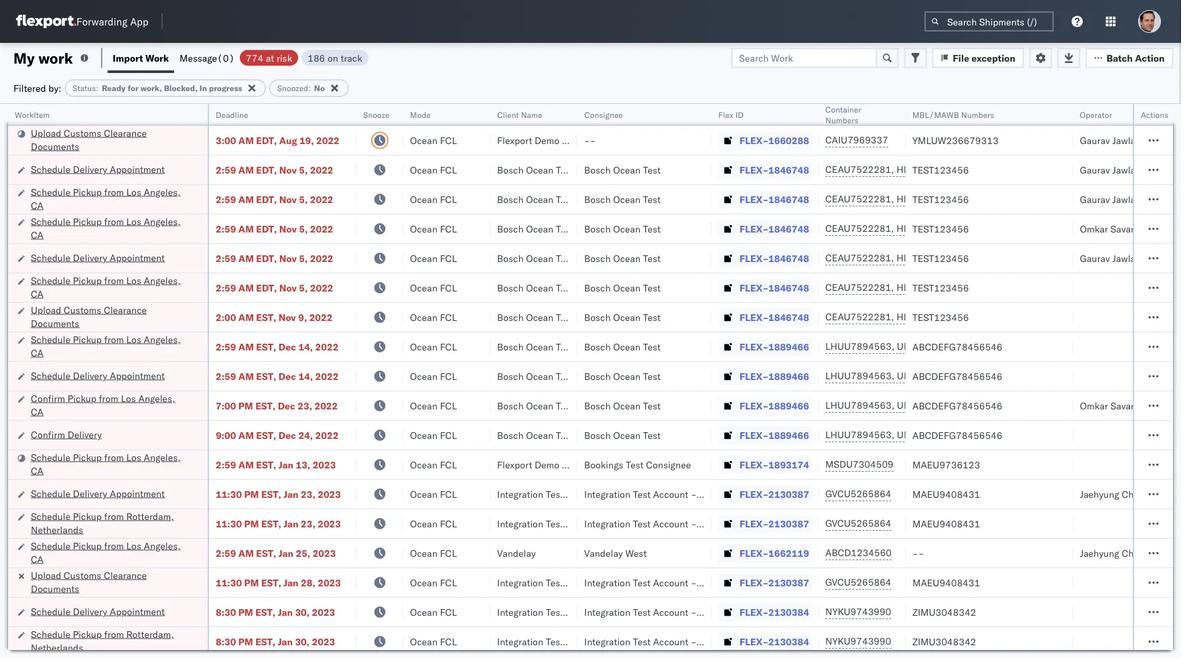 Task type: locate. For each thing, give the bounding box(es) containing it.
flex-2130387 down flex-1662119
[[740, 577, 810, 589]]

upload customs clearance documents link for 3:00 am edt, aug 19, 2022
[[31, 126, 190, 153]]

2 schedule delivery appointment link from the top
[[31, 251, 165, 264]]

11:30 down 2:59 am est, jan 13, 2023 on the left bottom of page
[[216, 488, 242, 500]]

0 vertical spatial 2130387
[[769, 488, 810, 500]]

: left no
[[308, 83, 311, 93]]

confirm up confirm delivery
[[31, 393, 65, 404]]

lhuu7894563,
[[826, 341, 895, 352], [826, 370, 895, 382], [826, 400, 895, 411], [826, 429, 895, 441]]

integration test account - karl lagerfeld
[[585, 488, 759, 500], [585, 518, 759, 530], [585, 577, 759, 589], [585, 606, 759, 618], [585, 636, 759, 648]]

pickup for second 'schedule pickup from los angeles, ca' button from the top of the page's schedule pickup from los angeles, ca link
[[73, 216, 102, 227]]

1 vertical spatial rotterdam,
[[126, 628, 174, 640]]

0 vertical spatial savant
[[1111, 223, 1140, 235]]

1 vertical spatial upload
[[31, 304, 61, 316]]

774 at risk
[[246, 52, 292, 64]]

2 vertical spatial 23,
[[301, 518, 316, 530]]

flex-2130384 for schedule delivery appointment
[[740, 606, 810, 618]]

4 schedule pickup from los angeles, ca from the top
[[31, 334, 181, 359]]

0 vertical spatial flexport demo consignee
[[497, 134, 607, 146]]

1 vertical spatial 8:30 pm est, jan 30, 2023
[[216, 636, 335, 648]]

7 2:59 from the top
[[216, 370, 236, 382]]

lagerfeld for schedule pickup from rotterdam, netherlands button associated with 11:30 pm est, jan 23, 2023
[[719, 518, 759, 530]]

1 savant from the top
[[1111, 223, 1140, 235]]

1 vertical spatial upload customs clearance documents
[[31, 304, 147, 329]]

0 vertical spatial clearance
[[104, 127, 147, 139]]

jawla
[[1113, 134, 1136, 146], [1113, 164, 1136, 176], [1113, 193, 1136, 205], [1113, 252, 1136, 264]]

1 horizontal spatial numbers
[[962, 110, 995, 120]]

flex-1662119
[[740, 547, 810, 559]]

1 ceau7522281, from the top
[[826, 164, 895, 175]]

3 flex-1846748 from the top
[[740, 223, 810, 235]]

4 lhuu7894563, from the top
[[826, 429, 895, 441]]

1 vertical spatial savant
[[1111, 400, 1140, 412]]

documents for 3:00
[[31, 140, 79, 152]]

schedule pickup from los angeles, ca button
[[31, 185, 190, 214], [31, 215, 190, 243], [31, 274, 190, 302], [31, 333, 190, 361], [31, 451, 190, 479], [31, 539, 190, 567]]

4 2:59 from the top
[[216, 252, 236, 264]]

3 upload customs clearance documents from the top
[[31, 569, 147, 595]]

upload customs clearance documents button
[[31, 126, 190, 155], [31, 303, 190, 332]]

3 hlxu8034992 from the top
[[968, 223, 1034, 234]]

abcdefg78456546 for confirm pickup from los angeles, ca
[[913, 400, 1003, 412]]

los for 4th 'schedule pickup from los angeles, ca' button from the bottom of the page
[[126, 275, 141, 286]]

jan for 11:30 pm est, jan 23, 2023's schedule delivery appointment button
[[284, 488, 299, 500]]

gvcu5265864 up the "abcd1234560"
[[826, 518, 892, 529]]

1 gaurav jawla from the top
[[1081, 134, 1136, 146]]

schedule pickup from los angeles, ca link for second 'schedule pickup from los angeles, ca' button from the top of the page
[[31, 215, 190, 242]]

schedule pickup from los angeles, ca link
[[31, 185, 190, 212], [31, 215, 190, 242], [31, 274, 190, 301], [31, 333, 190, 360], [31, 451, 190, 478], [31, 539, 190, 566]]

flex-1662119 button
[[719, 544, 812, 563], [719, 544, 812, 563]]

integration
[[585, 488, 631, 500], [585, 518, 631, 530], [585, 577, 631, 589], [585, 606, 631, 618], [585, 636, 631, 648]]

schedule delivery appointment button for 8:30 pm est, jan 30, 2023
[[31, 605, 165, 620]]

dec for schedule delivery appointment
[[279, 370, 296, 382]]

0 vertical spatial nyku9743990
[[826, 606, 892, 618]]

2 vertical spatial documents
[[31, 583, 79, 595]]

los for sixth 'schedule pickup from los angeles, ca' button from the top of the page
[[126, 540, 141, 552]]

23,
[[298, 400, 312, 412], [301, 488, 316, 500], [301, 518, 316, 530]]

0 vertical spatial 2130384
[[769, 606, 810, 618]]

1 vertical spatial schedule pickup from rotterdam, netherlands link
[[31, 628, 190, 655]]

ocean
[[410, 134, 438, 146], [410, 164, 438, 176], [526, 164, 554, 176], [614, 164, 641, 176], [410, 193, 438, 205], [526, 193, 554, 205], [614, 193, 641, 205], [410, 223, 438, 235], [526, 223, 554, 235], [614, 223, 641, 235], [410, 252, 438, 264], [526, 252, 554, 264], [614, 252, 641, 264], [410, 282, 438, 294], [526, 282, 554, 294], [614, 282, 641, 294], [410, 311, 438, 323], [526, 311, 554, 323], [614, 311, 641, 323], [410, 341, 438, 353], [526, 341, 554, 353], [614, 341, 641, 353], [410, 370, 438, 382], [526, 370, 554, 382], [614, 370, 641, 382], [410, 400, 438, 412], [526, 400, 554, 412], [614, 400, 641, 412], [410, 429, 438, 441], [526, 429, 554, 441], [614, 429, 641, 441], [410, 459, 438, 471], [410, 488, 438, 500], [410, 518, 438, 530], [410, 547, 438, 559], [410, 577, 438, 589], [410, 606, 438, 618], [410, 636, 438, 648]]

1 flex-1889466 from the top
[[740, 341, 810, 353]]

2 1889466 from the top
[[769, 370, 810, 382]]

1 vertical spatial schedule pickup from rotterdam, netherlands button
[[31, 628, 190, 656]]

confirm inside confirm pickup from los angeles, ca
[[31, 393, 65, 404]]

am for second 'schedule pickup from los angeles, ca' button from the top of the page's schedule pickup from los angeles, ca link
[[239, 223, 254, 235]]

pm for schedule pickup from rotterdam, netherlands button associated with 11:30 pm est, jan 23, 2023
[[244, 518, 259, 530]]

confirm down confirm pickup from los angeles, ca
[[31, 429, 65, 440]]

flexport demo consignee
[[497, 134, 607, 146], [497, 459, 607, 471]]

rotterdam,
[[126, 510, 174, 522], [126, 628, 174, 640]]

numbers down container
[[826, 115, 859, 125]]

1 vertical spatial clearance
[[104, 304, 147, 316]]

2 vertical spatial 11:30
[[216, 577, 242, 589]]

jan for schedule pickup from rotterdam, netherlands button associated with 11:30 pm est, jan 23, 2023
[[284, 518, 299, 530]]

los for fifth 'schedule pickup from los angeles, ca' button from the top
[[126, 452, 141, 463]]

schedule pickup from los angeles, ca link for sixth 'schedule pickup from los angeles, ca' button from the top of the page
[[31, 539, 190, 566]]

7:00 pm est, dec 23, 2022
[[216, 400, 338, 412]]

lhuu7894563, for confirm pickup from los angeles, ca
[[826, 400, 895, 411]]

1 vertical spatial --
[[913, 547, 925, 559]]

3 schedule pickup from los angeles, ca from the top
[[31, 275, 181, 300]]

dec up the 9:00 am est, dec 24, 2022
[[278, 400, 296, 412]]

flexport. image
[[16, 15, 76, 28]]

pm for 11:30 pm est, jan 23, 2023's schedule delivery appointment button
[[244, 488, 259, 500]]

documents
[[31, 140, 79, 152], [31, 317, 79, 329], [31, 583, 79, 595]]

bosch ocean test
[[497, 164, 574, 176], [585, 164, 661, 176], [497, 193, 574, 205], [585, 193, 661, 205], [497, 223, 574, 235], [585, 223, 661, 235], [497, 252, 574, 264], [585, 252, 661, 264], [497, 282, 574, 294], [585, 282, 661, 294], [497, 311, 574, 323], [585, 311, 661, 323], [497, 341, 574, 353], [585, 341, 661, 353], [497, 370, 574, 382], [585, 370, 661, 382], [497, 400, 574, 412], [585, 400, 661, 412], [497, 429, 574, 441], [585, 429, 661, 441]]

flex-1660288 button
[[719, 131, 812, 150], [719, 131, 812, 150]]

1 1846748 from the top
[[769, 164, 810, 176]]

upload for 3:00 am edt, aug 19, 2022
[[31, 127, 61, 139]]

4 lagerfeld from the top
[[719, 606, 759, 618]]

schedule pickup from los angeles, ca for fourth 'schedule pickup from los angeles, ca' button from the top of the page
[[31, 334, 181, 359]]

ca inside confirm pickup from los angeles, ca
[[31, 406, 44, 418]]

customs
[[64, 127, 101, 139], [64, 304, 101, 316], [64, 569, 101, 581]]

deadline
[[216, 110, 248, 120]]

2 vertical spatial upload
[[31, 569, 61, 581]]

pm for 8:30 pm est, jan 30, 2023's schedule pickup from rotterdam, netherlands button
[[239, 636, 253, 648]]

11:30
[[216, 488, 242, 500], [216, 518, 242, 530], [216, 577, 242, 589]]

0 vertical spatial upload
[[31, 127, 61, 139]]

2 2130384 from the top
[[769, 636, 810, 648]]

2 schedule pickup from rotterdam, netherlands link from the top
[[31, 628, 190, 655]]

0 vertical spatial 11:30
[[216, 488, 242, 500]]

5 schedule from the top
[[31, 275, 70, 286]]

0 vertical spatial flex-2130384
[[740, 606, 810, 618]]

1 11:30 pm est, jan 23, 2023 from the top
[[216, 488, 341, 500]]

1 vertical spatial flexport demo consignee
[[497, 459, 607, 471]]

filtered
[[13, 82, 46, 94]]

11 ocean fcl from the top
[[410, 429, 457, 441]]

11:30 for schedule delivery appointment
[[216, 488, 242, 500]]

1 vertical spatial flex-2130384
[[740, 636, 810, 648]]

1 schedule delivery appointment link from the top
[[31, 163, 165, 176]]

1 vertical spatial documents
[[31, 317, 79, 329]]

11:30 pm est, jan 23, 2023 for schedule delivery appointment
[[216, 488, 341, 500]]

6 ca from the top
[[31, 465, 44, 477]]

2 flex- from the top
[[740, 164, 769, 176]]

11:30 down 2:59 am est, jan 25, 2023 at the bottom left
[[216, 577, 242, 589]]

2:59 am edt, nov 5, 2022 for 4th 'schedule pickup from los angeles, ca' button from the bottom of the page
[[216, 282, 334, 294]]

0 vertical spatial netherlands
[[31, 524, 83, 536]]

1 horizontal spatial --
[[913, 547, 925, 559]]

1889466
[[769, 341, 810, 353], [769, 370, 810, 382], [769, 400, 810, 412], [769, 429, 810, 441]]

2 vertical spatial customs
[[64, 569, 101, 581]]

1 vertical spatial upload customs clearance documents button
[[31, 303, 190, 332]]

1 vertical spatial 14,
[[299, 370, 313, 382]]

23, up 25,
[[301, 518, 316, 530]]

8 2:59 from the top
[[216, 459, 236, 471]]

0 horizontal spatial vandelay
[[497, 547, 536, 559]]

3 flex-1889466 from the top
[[740, 400, 810, 412]]

zimu3048342 for schedule delivery appointment
[[913, 606, 977, 618]]

3 am from the top
[[239, 193, 254, 205]]

17 ocean fcl from the top
[[410, 606, 457, 618]]

3 clearance from the top
[[104, 569, 147, 581]]

confirm for confirm delivery
[[31, 429, 65, 440]]

0 vertical spatial documents
[[31, 140, 79, 152]]

gvcu5265864 down msdu7304509
[[826, 488, 892, 500]]

0 horizontal spatial :
[[96, 83, 99, 93]]

numbers inside 'button'
[[962, 110, 995, 120]]

upload customs clearance documents link for 2:00 am est, nov 9, 2022
[[31, 303, 190, 330]]

0 horizontal spatial numbers
[[826, 115, 859, 125]]

0 vertical spatial omkar savant
[[1081, 223, 1140, 235]]

3 resize handle column header from the left
[[387, 104, 404, 658]]

batch action
[[1107, 52, 1165, 64]]

2:00
[[216, 311, 236, 323]]

flex-2130387
[[740, 488, 810, 500], [740, 518, 810, 530], [740, 577, 810, 589]]

2 omkar savant from the top
[[1081, 400, 1140, 412]]

0 vertical spatial 8:30
[[216, 606, 236, 618]]

test
[[556, 164, 574, 176], [643, 164, 661, 176], [556, 193, 574, 205], [643, 193, 661, 205], [556, 223, 574, 235], [643, 223, 661, 235], [556, 252, 574, 264], [643, 252, 661, 264], [556, 282, 574, 294], [643, 282, 661, 294], [556, 311, 574, 323], [643, 311, 661, 323], [556, 341, 574, 353], [643, 341, 661, 353], [556, 370, 574, 382], [643, 370, 661, 382], [556, 400, 574, 412], [643, 400, 661, 412], [556, 429, 574, 441], [643, 429, 661, 441], [626, 459, 644, 471], [633, 488, 651, 500], [1153, 488, 1171, 500], [633, 518, 651, 530], [633, 577, 651, 589], [633, 606, 651, 618], [633, 636, 651, 648]]

1 vertical spatial 2130387
[[769, 518, 810, 530]]

flex-2130387 button
[[719, 485, 812, 504], [719, 485, 812, 504], [719, 515, 812, 533], [719, 515, 812, 533], [719, 574, 812, 592], [719, 574, 812, 592]]

4 5, from the top
[[299, 252, 308, 264]]

zimu3048342
[[913, 606, 977, 618], [913, 636, 977, 648]]

11:30 pm est, jan 28, 2023
[[216, 577, 341, 589]]

omkar
[[1081, 223, 1109, 235], [1081, 400, 1109, 412]]

1 vertical spatial netherlands
[[31, 642, 83, 654]]

flex-1893174 button
[[719, 456, 812, 474], [719, 456, 812, 474]]

23, for los
[[298, 400, 312, 412]]

7 resize handle column header from the left
[[803, 104, 819, 658]]

1 appointment from the top
[[110, 163, 165, 175]]

numbers up ymluw236679313
[[962, 110, 995, 120]]

rotterdam, for 8:30 pm est, jan 30, 2023
[[126, 628, 174, 640]]

schedule pickup from rotterdam, netherlands
[[31, 510, 174, 536], [31, 628, 174, 654]]

0 vertical spatial schedule pickup from rotterdam, netherlands link
[[31, 510, 190, 537]]

1 8:30 pm est, jan 30, 2023 from the top
[[216, 606, 335, 618]]

1 edt, from the top
[[256, 134, 277, 146]]

1 schedule pickup from los angeles, ca from the top
[[31, 186, 181, 211]]

1 horizontal spatial vandelay
[[585, 547, 623, 559]]

2 vertical spatial clearance
[[104, 569, 147, 581]]

0 horizontal spatial --
[[585, 134, 596, 146]]

delivery
[[73, 163, 107, 175], [73, 252, 107, 263], [73, 370, 107, 381], [68, 429, 102, 440], [73, 488, 107, 499], [73, 606, 107, 617]]

dec up 7:00 pm est, dec 23, 2022
[[279, 370, 296, 382]]

from inside confirm pickup from los angeles, ca
[[99, 393, 119, 404]]

1 vertical spatial omkar
[[1081, 400, 1109, 412]]

caiu7969337
[[826, 134, 889, 146]]

clearance
[[104, 127, 147, 139], [104, 304, 147, 316], [104, 569, 147, 581]]

jan for fifth 'schedule pickup from los angeles, ca' button from the top
[[279, 459, 294, 471]]

file
[[953, 52, 970, 64]]

gvcu5265864 down the "abcd1234560"
[[826, 577, 892, 588]]

1 resize handle column header from the left
[[192, 104, 208, 658]]

0 vertical spatial flex-2130387
[[740, 488, 810, 500]]

1 vertical spatial confirm
[[31, 429, 65, 440]]

2 upload from the top
[[31, 304, 61, 316]]

demo for -
[[535, 134, 560, 146]]

6 ceau7522281, from the top
[[826, 311, 895, 323]]

1 vertical spatial maeu9408431
[[913, 518, 981, 530]]

2130387 down 1662119
[[769, 577, 810, 589]]

0 vertical spatial 30,
[[295, 606, 310, 618]]

schedule pickup from los angeles, ca link for fourth 'schedule pickup from los angeles, ca' button from the top of the page
[[31, 333, 190, 360]]

-
[[585, 134, 590, 146], [590, 134, 596, 146], [691, 488, 697, 500], [1145, 488, 1151, 500], [691, 518, 697, 530], [913, 547, 919, 559], [919, 547, 925, 559], [691, 577, 697, 589], [691, 606, 697, 618], [691, 636, 697, 648]]

11:30 pm est, jan 23, 2023 down 2:59 am est, jan 13, 2023 on the left bottom of page
[[216, 488, 341, 500]]

4 flex-1846748 from the top
[[740, 252, 810, 264]]

0 vertical spatial schedule pickup from rotterdam, netherlands
[[31, 510, 174, 536]]

2023 for schedule pickup from rotterdam, netherlands button associated with 11:30 pm est, jan 23, 2023
[[318, 518, 341, 530]]

23, up 24,
[[298, 400, 312, 412]]

1 vertical spatial upload customs clearance documents link
[[31, 303, 190, 330]]

0 vertical spatial upload customs clearance documents link
[[31, 126, 190, 153]]

1 schedule delivery appointment from the top
[[31, 163, 165, 175]]

integration for 11:30 pm est, jan 23, 2023's schedule delivery appointment button
[[585, 488, 631, 500]]

5 ca from the top
[[31, 406, 44, 418]]

1 vertical spatial schedule pickup from rotterdam, netherlands
[[31, 628, 174, 654]]

11:30 pm est, jan 23, 2023 for schedule pickup from rotterdam, netherlands
[[216, 518, 341, 530]]

2130387 up 1662119
[[769, 518, 810, 530]]

lhuu7894563, uetu5238478 for schedule delivery appointment
[[826, 370, 963, 382]]

1 vertical spatial gvcu5265864
[[826, 518, 892, 529]]

1 test123456 from the top
[[913, 164, 970, 176]]

2:59 am est, dec 14, 2022 down 2:00 am est, nov 9, 2022
[[216, 341, 339, 353]]

0 vertical spatial gvcu5265864
[[826, 488, 892, 500]]

flex-1889466 for schedule pickup from los angeles, ca
[[740, 341, 810, 353]]

gvcu5265864 for schedule delivery appointment
[[826, 488, 892, 500]]

1 vertical spatial 8:30
[[216, 636, 236, 648]]

0 vertical spatial zimu3048342
[[913, 606, 977, 618]]

vandelay
[[497, 547, 536, 559], [585, 547, 623, 559]]

resize handle column header
[[192, 104, 208, 658], [341, 104, 357, 658], [387, 104, 404, 658], [475, 104, 491, 658], [562, 104, 578, 658], [696, 104, 712, 658], [803, 104, 819, 658], [890, 104, 906, 658], [1058, 104, 1074, 658], [1145, 104, 1161, 658], [1158, 104, 1174, 658]]

flex-2130387 for schedule delivery appointment
[[740, 488, 810, 500]]

4 ca from the top
[[31, 347, 44, 359]]

1 flexport demo consignee from the top
[[497, 134, 607, 146]]

am for schedule pickup from los angeles, ca link corresponding to 4th 'schedule pickup from los angeles, ca' button from the bottom of the page
[[239, 282, 254, 294]]

: for snoozed
[[308, 83, 311, 93]]

10 am from the top
[[239, 429, 254, 441]]

9 am from the top
[[239, 370, 254, 382]]

flex-1846748 button
[[719, 161, 812, 179], [719, 161, 812, 179], [719, 190, 812, 209], [719, 190, 812, 209], [719, 220, 812, 238], [719, 220, 812, 238], [719, 249, 812, 268], [719, 249, 812, 268], [719, 279, 812, 297], [719, 279, 812, 297], [719, 308, 812, 327], [719, 308, 812, 327]]

0 vertical spatial 14,
[[299, 341, 313, 353]]

1 11:30 from the top
[[216, 488, 242, 500]]

0 vertical spatial omkar
[[1081, 223, 1109, 235]]

integration for 8:30 pm est, jan 30, 2023 schedule delivery appointment button
[[585, 606, 631, 618]]

2023 for sixth 'schedule pickup from los angeles, ca' button from the top of the page
[[313, 547, 336, 559]]

numbers inside container numbers
[[826, 115, 859, 125]]

1 vertical spatial flex-2130387
[[740, 518, 810, 530]]

schedule delivery appointment button for 2:59 am est, dec 14, 2022
[[31, 369, 165, 384]]

nyku9743990
[[826, 606, 892, 618], [826, 636, 892, 647]]

2 edt, from the top
[[256, 164, 277, 176]]

2 2130387 from the top
[[769, 518, 810, 530]]

container numbers
[[826, 104, 862, 125]]

schedule delivery appointment for 11:30 pm est, jan 23, 2023
[[31, 488, 165, 499]]

lhuu7894563, for schedule delivery appointment
[[826, 370, 895, 382]]

2:59 am est, dec 14, 2022 up 7:00 pm est, dec 23, 2022
[[216, 370, 339, 382]]

8:30 for schedule delivery appointment
[[216, 606, 236, 618]]

at
[[266, 52, 274, 64]]

or
[[1173, 488, 1182, 500]]

3 edt, from the top
[[256, 193, 277, 205]]

demo down "name"
[[535, 134, 560, 146]]

2 abcdefg78456546 from the top
[[913, 370, 1003, 382]]

2:00 am est, nov 9, 2022
[[216, 311, 333, 323]]

import
[[113, 52, 143, 64]]

2 vandelay from the left
[[585, 547, 623, 559]]

0 vertical spatial upload customs clearance documents button
[[31, 126, 190, 155]]

upload
[[31, 127, 61, 139], [31, 304, 61, 316], [31, 569, 61, 581]]

pm
[[239, 400, 253, 412], [244, 488, 259, 500], [244, 518, 259, 530], [244, 577, 259, 589], [239, 606, 253, 618], [239, 636, 253, 648]]

23, for rotterdam,
[[301, 518, 316, 530]]

0 vertical spatial 2:59 am est, dec 14, 2022
[[216, 341, 339, 353]]

consignee button
[[578, 107, 699, 120]]

1 upload customs clearance documents button from the top
[[31, 126, 190, 155]]

4 am from the top
[[239, 223, 254, 235]]

1 vertical spatial zimu3048342
[[913, 636, 977, 648]]

vandelay west
[[585, 547, 647, 559]]

12 flex- from the top
[[740, 459, 769, 471]]

17 flex- from the top
[[740, 606, 769, 618]]

1 omkar from the top
[[1081, 223, 1109, 235]]

0 vertical spatial rotterdam,
[[126, 510, 174, 522]]

2130387 for schedule pickup from rotterdam, netherlands
[[769, 518, 810, 530]]

1 hlxu6269489, from the top
[[897, 164, 966, 175]]

am for schedule pickup from los angeles, ca link for sixth 'schedule pickup from los angeles, ca' button from the top of the page
[[239, 547, 254, 559]]

maeu9736123
[[913, 459, 981, 471]]

resize handle column header for mbl/mawb numbers
[[1058, 104, 1074, 658]]

14, up 7:00 pm est, dec 23, 2022
[[299, 370, 313, 382]]

2 lhuu7894563, from the top
[[826, 370, 895, 382]]

am for upload customs clearance documents link related to 2:00 am est, nov 9, 2022
[[239, 311, 254, 323]]

--
[[585, 134, 596, 146], [913, 547, 925, 559]]

pickup inside confirm pickup from los angeles, ca
[[68, 393, 96, 404]]

4 1889466 from the top
[[769, 429, 810, 441]]

1 zimu3048342 from the top
[[913, 606, 977, 618]]

schedule pickup from los angeles, ca link for first 'schedule pickup from los angeles, ca' button
[[31, 185, 190, 212]]

schedule pickup from los angeles, ca link for 4th 'schedule pickup from los angeles, ca' button from the bottom of the page
[[31, 274, 190, 301]]

0 vertical spatial demo
[[535, 134, 560, 146]]

2 integration from the top
[[585, 518, 631, 530]]

1846748
[[769, 164, 810, 176], [769, 193, 810, 205], [769, 223, 810, 235], [769, 252, 810, 264], [769, 282, 810, 294], [769, 311, 810, 323]]

1662119
[[769, 547, 810, 559]]

flex-2130387 up flex-1662119
[[740, 518, 810, 530]]

0 vertical spatial upload customs clearance documents
[[31, 127, 147, 152]]

14, for schedule delivery appointment
[[299, 370, 313, 382]]

3 test123456 from the top
[[913, 223, 970, 235]]

2:59 am edt, nov 5, 2022
[[216, 164, 334, 176], [216, 193, 334, 205], [216, 223, 334, 235], [216, 252, 334, 264], [216, 282, 334, 294]]

0 vertical spatial maeu9408431
[[913, 488, 981, 500]]

1 vertical spatial nyku9743990
[[826, 636, 892, 647]]

dec down 2:00 am est, nov 9, 2022
[[279, 341, 296, 353]]

flex-2130384
[[740, 606, 810, 618], [740, 636, 810, 648]]

confirm
[[31, 393, 65, 404], [31, 429, 65, 440]]

clearance for 2:00 am est, nov 9, 2022
[[104, 304, 147, 316]]

0 vertical spatial 23,
[[298, 400, 312, 412]]

14, down 9,
[[299, 341, 313, 353]]

1 upload from the top
[[31, 127, 61, 139]]

-- right the "abcd1234560"
[[913, 547, 925, 559]]

1 1889466 from the top
[[769, 341, 810, 353]]

upload for 2:00 am est, nov 9, 2022
[[31, 304, 61, 316]]

gvcu5265864
[[826, 488, 892, 500], [826, 518, 892, 529], [826, 577, 892, 588]]

am for schedule pickup from los angeles, ca link related to first 'schedule pickup from los angeles, ca' button
[[239, 193, 254, 205]]

upload customs clearance documents link
[[31, 126, 190, 153], [31, 303, 190, 330], [31, 569, 190, 596]]

1 vertical spatial 11:30 pm est, jan 23, 2023
[[216, 518, 341, 530]]

8:30 for schedule pickup from rotterdam, netherlands
[[216, 636, 236, 648]]

2 vertical spatial upload customs clearance documents link
[[31, 569, 190, 596]]

app
[[130, 15, 149, 28]]

0 vertical spatial flexport
[[497, 134, 533, 146]]

28,
[[301, 577, 316, 589]]

1 vandelay from the left
[[497, 547, 536, 559]]

2130387 down '1893174'
[[769, 488, 810, 500]]

11:30 pm est, jan 23, 2023
[[216, 488, 341, 500], [216, 518, 341, 530]]

account for 8:30 pm est, jan 30, 2023's schedule pickup from rotterdam, netherlands button
[[653, 636, 689, 648]]

los inside confirm pickup from los angeles, ca
[[121, 393, 136, 404]]

1 vertical spatial 2130384
[[769, 636, 810, 648]]

clearance for 3:00 am edt, aug 19, 2022
[[104, 127, 147, 139]]

0 vertical spatial 8:30 pm est, jan 30, 2023
[[216, 606, 335, 618]]

1 vertical spatial demo
[[535, 459, 560, 471]]

1 horizontal spatial :
[[308, 83, 311, 93]]

10 flex- from the top
[[740, 400, 769, 412]]

0 vertical spatial customs
[[64, 127, 101, 139]]

maeu9408431 for schedule pickup from rotterdam, netherlands
[[913, 518, 981, 530]]

8:30 pm est, jan 30, 2023
[[216, 606, 335, 618], [216, 636, 335, 648]]

2 vertical spatial 2130387
[[769, 577, 810, 589]]

2 upload customs clearance documents from the top
[[31, 304, 147, 329]]

gaurav
[[1081, 134, 1111, 146], [1081, 164, 1111, 176], [1081, 193, 1111, 205], [1081, 252, 1111, 264]]

2 vertical spatial maeu9408431
[[913, 577, 981, 589]]

2:59 am est, dec 14, 2022 for schedule pickup from los angeles, ca
[[216, 341, 339, 353]]

Search Shipments (/) text field
[[925, 11, 1055, 32]]

5 integration test account - karl lagerfeld from the top
[[585, 636, 759, 648]]

6 hlxu6269489, from the top
[[897, 311, 966, 323]]

0 vertical spatial --
[[585, 134, 596, 146]]

1 vertical spatial customs
[[64, 304, 101, 316]]

schedule pickup from rotterdam, netherlands link for 11:30
[[31, 510, 190, 537]]

integration for 8:30 pm est, jan 30, 2023's schedule pickup from rotterdam, netherlands button
[[585, 636, 631, 648]]

mode
[[410, 110, 431, 120]]

2 schedule from the top
[[31, 186, 70, 198]]

1 vertical spatial flexport
[[497, 459, 533, 471]]

1 vertical spatial 30,
[[295, 636, 310, 648]]

2 vertical spatial flex-2130387
[[740, 577, 810, 589]]

9 ocean fcl from the top
[[410, 370, 457, 382]]

1 maeu9408431 from the top
[[913, 488, 981, 500]]

11:30 pm est, jan 23, 2023 up 2:59 am est, jan 25, 2023 at the bottom left
[[216, 518, 341, 530]]

on
[[328, 52, 338, 64]]

am
[[239, 134, 254, 146], [239, 164, 254, 176], [239, 193, 254, 205], [239, 223, 254, 235], [239, 252, 254, 264], [239, 282, 254, 294], [239, 311, 254, 323], [239, 341, 254, 353], [239, 370, 254, 382], [239, 429, 254, 441], [239, 459, 254, 471], [239, 547, 254, 559]]

1 vertical spatial omkar savant
[[1081, 400, 1140, 412]]

2 upload customs clearance documents link from the top
[[31, 303, 190, 330]]

2 vertical spatial upload customs clearance documents
[[31, 569, 147, 595]]

1 vertical spatial 11:30
[[216, 518, 242, 530]]

7 schedule from the top
[[31, 370, 70, 381]]

ocean fcl
[[410, 134, 457, 146], [410, 164, 457, 176], [410, 193, 457, 205], [410, 223, 457, 235], [410, 252, 457, 264], [410, 282, 457, 294], [410, 311, 457, 323], [410, 341, 457, 353], [410, 370, 457, 382], [410, 400, 457, 412], [410, 429, 457, 441], [410, 459, 457, 471], [410, 488, 457, 500], [410, 518, 457, 530], [410, 547, 457, 559], [410, 577, 457, 589], [410, 606, 457, 618], [410, 636, 457, 648]]

4 test123456 from the top
[[913, 252, 970, 264]]

2 gaurav jawla from the top
[[1081, 164, 1136, 176]]

hlxu8034992
[[968, 164, 1034, 175], [968, 193, 1034, 205], [968, 223, 1034, 234], [968, 252, 1034, 264], [968, 282, 1034, 293], [968, 311, 1034, 323]]

2 vertical spatial gvcu5265864
[[826, 577, 892, 588]]

5 schedule delivery appointment button from the top
[[31, 605, 165, 620]]

resize handle column header for container numbers
[[890, 104, 906, 658]]

0 vertical spatial 11:30 pm est, jan 23, 2023
[[216, 488, 341, 500]]

los for fourth 'schedule pickup from los angeles, ca' button from the top of the page
[[126, 334, 141, 345]]

1 vertical spatial 2:59 am est, dec 14, 2022
[[216, 370, 339, 382]]

5 schedule pickup from los angeles, ca from the top
[[31, 452, 181, 477]]

ceau7522281,
[[826, 164, 895, 175], [826, 193, 895, 205], [826, 223, 895, 234], [826, 252, 895, 264], [826, 282, 895, 293], [826, 311, 895, 323]]

1 2:59 am est, dec 14, 2022 from the top
[[216, 341, 339, 353]]

-- down consignee 'button'
[[585, 134, 596, 146]]

9,
[[298, 311, 307, 323]]

11:30 up 2:59 am est, jan 25, 2023 at the bottom left
[[216, 518, 242, 530]]

flex-2130387 for schedule pickup from rotterdam, netherlands
[[740, 518, 810, 530]]

confirm delivery
[[31, 429, 102, 440]]

23, down 13,
[[301, 488, 316, 500]]

file exception button
[[933, 48, 1025, 68], [933, 48, 1025, 68]]

demo left 'bookings'
[[535, 459, 560, 471]]

demo
[[535, 134, 560, 146], [535, 459, 560, 471]]

flex-2130387 down flex-1893174
[[740, 488, 810, 500]]

savant for ceau7522281, hlxu6269489, hlxu8034992
[[1111, 223, 1140, 235]]

2 rotterdam, from the top
[[126, 628, 174, 640]]

am for 2:59's schedule delivery appointment link
[[239, 370, 254, 382]]

2130387 for schedule delivery appointment
[[769, 488, 810, 500]]

13 flex- from the top
[[740, 488, 769, 500]]

: left ready
[[96, 83, 99, 93]]

0 vertical spatial schedule pickup from rotterdam, netherlands button
[[31, 510, 190, 538]]

confirm inside "button"
[[31, 429, 65, 440]]

schedule pickup from rotterdam, netherlands link
[[31, 510, 190, 537], [31, 628, 190, 655]]

4 integration from the top
[[585, 606, 631, 618]]

3:00
[[216, 134, 236, 146]]

1 jawla from the top
[[1113, 134, 1136, 146]]

8 fcl from the top
[[440, 341, 457, 353]]

1 vertical spatial 23,
[[301, 488, 316, 500]]

schedule delivery appointment for 8:30 pm est, jan 30, 2023
[[31, 606, 165, 617]]

2:59 am est, jan 13, 2023
[[216, 459, 336, 471]]

4 lhuu7894563, uetu5238478 from the top
[[826, 429, 963, 441]]

4 gaurav from the top
[[1081, 252, 1111, 264]]

0 vertical spatial confirm
[[31, 393, 65, 404]]

lhuu7894563, for schedule pickup from los angeles, ca
[[826, 341, 895, 352]]

schedule delivery appointment button for 11:30 pm est, jan 23, 2023
[[31, 487, 165, 502]]

los for second 'schedule pickup from los angeles, ca' button from the top of the page
[[126, 216, 141, 227]]



Task type: vqa. For each thing, say whether or not it's contained in the screenshot.
settings corresponding to Notifications settings
no



Task type: describe. For each thing, give the bounding box(es) containing it.
5 flex- from the top
[[740, 252, 769, 264]]

upload customs clearance documents button for 2:00 am est, nov 9, 2022
[[31, 303, 190, 332]]

delivery inside "button"
[[68, 429, 102, 440]]

my
[[13, 49, 35, 67]]

batch
[[1107, 52, 1134, 64]]

1 integration test account - karl lagerfeld from the top
[[585, 488, 759, 500]]

8 ocean fcl from the top
[[410, 341, 457, 353]]

schedule delivery appointment link for 2:59
[[31, 369, 165, 382]]

batch action button
[[1086, 48, 1174, 68]]

pickup for fifth 'schedule pickup from los angeles, ca' button from the top's schedule pickup from los angeles, ca link
[[73, 452, 102, 463]]

2:59 am edt, nov 5, 2022 for first 'schedule pickup from los angeles, ca' button
[[216, 193, 334, 205]]

lhuu7894563, uetu5238478 for schedule pickup from los angeles, ca
[[826, 341, 963, 352]]

flexport for --
[[497, 134, 533, 146]]

5 hlxu8034992 from the top
[[968, 282, 1034, 293]]

4 fcl from the top
[[440, 223, 457, 235]]

1 schedule pickup from los angeles, ca button from the top
[[31, 185, 190, 214]]

status
[[72, 83, 96, 93]]

risk
[[277, 52, 292, 64]]

maeu9408431 for schedule delivery appointment
[[913, 488, 981, 500]]

confirm delivery link
[[31, 428, 102, 441]]

documents for 2:00
[[31, 317, 79, 329]]

1660288
[[769, 134, 810, 146]]

jan for 8:30 pm est, jan 30, 2023's schedule pickup from rotterdam, netherlands button
[[278, 636, 293, 648]]

am for upload customs clearance documents link related to 3:00 am edt, aug 19, 2022
[[239, 134, 254, 146]]

omkar savant for ceau7522281, hlxu6269489, hlxu8034992
[[1081, 223, 1140, 235]]

flex-1893174
[[740, 459, 810, 471]]

1 fcl from the top
[[440, 134, 457, 146]]

upload customs clearance documents button for 3:00 am edt, aug 19, 2022
[[31, 126, 190, 155]]

schedule pickup from los angeles, ca for second 'schedule pickup from los angeles, ca' button from the top of the page
[[31, 216, 181, 241]]

2023 for 8:30 pm est, jan 30, 2023's schedule pickup from rotterdam, netherlands button
[[312, 636, 335, 648]]

6 flex- from the top
[[740, 282, 769, 294]]

2:59 am edt, nov 5, 2022 for second 'schedule pickup from los angeles, ca' button from the top of the page
[[216, 223, 334, 235]]

msdu7304509
[[826, 459, 894, 470]]

3 fcl from the top
[[440, 193, 457, 205]]

1 schedule delivery appointment button from the top
[[31, 163, 165, 177]]

karl for 8:30 pm est, jan 30, 2023 schedule delivery appointment button
[[700, 606, 717, 618]]

1 schedule from the top
[[31, 163, 70, 175]]

2 2:59 from the top
[[216, 193, 236, 205]]

4 gaurav jawla from the top
[[1081, 252, 1136, 264]]

4 flex- from the top
[[740, 223, 769, 235]]

mbl/mawb numbers
[[913, 110, 995, 120]]

4 jawla from the top
[[1113, 252, 1136, 264]]

3 jawla from the top
[[1113, 193, 1136, 205]]

resize handle column header for mode
[[475, 104, 491, 658]]

5 edt, from the top
[[256, 252, 277, 264]]

file exception
[[953, 52, 1016, 64]]

18 ocean fcl from the top
[[410, 636, 457, 648]]

los for confirm pickup from los angeles, ca 'button'
[[121, 393, 136, 404]]

2 am from the top
[[239, 164, 254, 176]]

jaehyung
[[1081, 488, 1120, 500]]

5 ocean fcl from the top
[[410, 252, 457, 264]]

appointment for 2:59 am est, dec 14, 2022
[[110, 370, 165, 381]]

netherlands for 11:30
[[31, 524, 83, 536]]

12 ocean fcl from the top
[[410, 459, 457, 471]]

abcdefg78456546 for schedule pickup from los angeles, ca
[[913, 341, 1003, 353]]

7:00
[[216, 400, 236, 412]]

flexport for bookings test consignee
[[497, 459, 533, 471]]

Search Work text field
[[732, 48, 878, 68]]

2 5, from the top
[[299, 193, 308, 205]]

numbers for container numbers
[[826, 115, 859, 125]]

workitem button
[[8, 107, 194, 120]]

netherlands for 8:30
[[31, 642, 83, 654]]

blocked,
[[164, 83, 198, 93]]

4 ceau7522281, hlxu6269489, hlxu8034992 from the top
[[826, 252, 1034, 264]]

1 gaurav from the top
[[1081, 134, 1111, 146]]

flexport demo consignee for bookings
[[497, 459, 607, 471]]

8 flex- from the top
[[740, 341, 769, 353]]

11 resize handle column header from the left
[[1158, 104, 1174, 658]]

consignee inside 'button'
[[585, 110, 623, 120]]

upload customs clearance documents for 2:00 am est, nov 9, 2022
[[31, 304, 147, 329]]

11 flex- from the top
[[740, 429, 769, 441]]

2:59 am est, jan 25, 2023
[[216, 547, 336, 559]]

3 account from the top
[[653, 577, 689, 589]]

confirm pickup from los angeles, ca
[[31, 393, 175, 418]]

pickup for confirm pickup from los angeles, ca link
[[68, 393, 96, 404]]

2 flex-1846748 from the top
[[740, 193, 810, 205]]

2 ocean fcl from the top
[[410, 164, 457, 176]]

4 2:59 am edt, nov 5, 2022 from the top
[[216, 252, 334, 264]]

2 hlxu6269489, from the top
[[897, 193, 966, 205]]

deadline button
[[209, 107, 343, 120]]

ready
[[102, 83, 126, 93]]

snoozed : no
[[277, 83, 325, 93]]

3 documents from the top
[[31, 583, 79, 595]]

karl for 8:30 pm est, jan 30, 2023's schedule pickup from rotterdam, netherlands button
[[700, 636, 717, 648]]

work,
[[141, 83, 162, 93]]

4 ocean fcl from the top
[[410, 223, 457, 235]]

12 fcl from the top
[[440, 459, 457, 471]]

2 ceau7522281, hlxu6269489, hlxu8034992 from the top
[[826, 193, 1034, 205]]

mode button
[[404, 107, 477, 120]]

2 gaurav from the top
[[1081, 164, 1111, 176]]

id
[[736, 110, 744, 120]]

2 hlxu8034992 from the top
[[968, 193, 1034, 205]]

4 integration test account - karl lagerfeld from the top
[[585, 606, 759, 618]]

30, for schedule delivery appointment
[[295, 606, 310, 618]]

8:30 pm est, jan 30, 2023 for schedule pickup from rotterdam, netherlands
[[216, 636, 335, 648]]

pickup for schedule pickup from los angeles, ca link corresponding to 4th 'schedule pickup from los angeles, ca' button from the bottom of the page
[[73, 275, 102, 286]]

container
[[826, 104, 862, 114]]

2130384 for schedule pickup from rotterdam, netherlands
[[769, 636, 810, 648]]

workitem
[[15, 110, 50, 120]]

5 5, from the top
[[299, 282, 308, 294]]

flex id
[[719, 110, 744, 120]]

in
[[200, 83, 207, 93]]

4 schedule pickup from los angeles, ca button from the top
[[31, 333, 190, 361]]

3 11:30 from the top
[[216, 577, 242, 589]]

confirm pickup from los angeles, ca button
[[31, 392, 190, 420]]

bookings test consignee
[[585, 459, 691, 471]]

angeles, inside confirm pickup from los angeles, ca
[[138, 393, 175, 404]]

numbers for mbl/mawb numbers
[[962, 110, 995, 120]]

2 integration test account - karl lagerfeld from the top
[[585, 518, 759, 530]]

jaehyung choi - test or
[[1081, 488, 1182, 500]]

13 ocean fcl from the top
[[410, 488, 457, 500]]

pm for 8:30 pm est, jan 30, 2023 schedule delivery appointment button
[[239, 606, 253, 618]]

5 test123456 from the top
[[913, 282, 970, 294]]

2 1846748 from the top
[[769, 193, 810, 205]]

schedule pickup from rotterdam, netherlands button for 11:30 pm est, jan 23, 2023
[[31, 510, 190, 538]]

resize handle column header for client name
[[562, 104, 578, 658]]

10 ocean fcl from the top
[[410, 400, 457, 412]]

11:30 for schedule pickup from rotterdam, netherlands
[[216, 518, 242, 530]]

status : ready for work, blocked, in progress
[[72, 83, 242, 93]]

schedule pickup from los angeles, ca for sixth 'schedule pickup from los angeles, ca' button from the top of the page
[[31, 540, 181, 565]]

appointment for 11:30 pm est, jan 23, 2023
[[110, 488, 165, 499]]

omkar for lhuu7894563, uetu5238478
[[1081, 400, 1109, 412]]

forwarding app
[[76, 15, 149, 28]]

3 maeu9408431 from the top
[[913, 577, 981, 589]]

11 schedule from the top
[[31, 540, 70, 552]]

schedule pickup from los angeles, ca for fifth 'schedule pickup from los angeles, ca' button from the top
[[31, 452, 181, 477]]

by:
[[48, 82, 61, 94]]

ca for fourth 'schedule pickup from los angeles, ca' button from the top of the page
[[31, 347, 44, 359]]

13 schedule from the top
[[31, 628, 70, 640]]

15 flex- from the top
[[740, 547, 769, 559]]

flex
[[719, 110, 734, 120]]

9 2:59 from the top
[[216, 547, 236, 559]]

no
[[314, 83, 325, 93]]

186 on track
[[308, 52, 363, 64]]

2023 for 11:30 pm est, jan 23, 2023's schedule delivery appointment button
[[318, 488, 341, 500]]

10 schedule from the top
[[31, 510, 70, 522]]

6 1846748 from the top
[[769, 311, 810, 323]]

resize handle column header for flex id
[[803, 104, 819, 658]]

2 appointment from the top
[[110, 252, 165, 263]]

my work
[[13, 49, 73, 67]]

lagerfeld for 8:30 pm est, jan 30, 2023's schedule pickup from rotterdam, netherlands button
[[719, 636, 759, 648]]

19,
[[300, 134, 314, 146]]

2130384 for schedule delivery appointment
[[769, 606, 810, 618]]

container numbers button
[[819, 101, 893, 125]]

ymluw236679313
[[913, 134, 999, 146]]

import work
[[113, 52, 169, 64]]

lhuu7894563, uetu5238478 for confirm pickup from los angeles, ca
[[826, 400, 963, 411]]

work
[[146, 52, 169, 64]]

bookings
[[585, 459, 624, 471]]

3 ceau7522281, from the top
[[826, 223, 895, 234]]

uetu5238478 for schedule pickup from los angeles, ca
[[898, 341, 963, 352]]

schedule pickup from los angeles, ca for 4th 'schedule pickup from los angeles, ca' button from the bottom of the page
[[31, 275, 181, 300]]

18 fcl from the top
[[440, 636, 457, 648]]

los for first 'schedule pickup from los angeles, ca' button
[[126, 186, 141, 198]]

3:00 am edt, aug 19, 2022
[[216, 134, 340, 146]]

flex-1660288
[[740, 134, 810, 146]]

3 2:59 from the top
[[216, 223, 236, 235]]

jan for sixth 'schedule pickup from los angeles, ca' button from the top of the page
[[279, 547, 294, 559]]

5 hlxu6269489, from the top
[[897, 282, 966, 293]]

client
[[497, 110, 519, 120]]

1 flex- from the top
[[740, 134, 769, 146]]

9 flex- from the top
[[740, 370, 769, 382]]

4 hlxu6269489, from the top
[[897, 252, 966, 264]]

client name button
[[491, 107, 564, 120]]

for
[[128, 83, 139, 93]]

6 hlxu8034992 from the top
[[968, 311, 1034, 323]]

3 integration from the top
[[585, 577, 631, 589]]

savant for lhuu7894563, uetu5238478
[[1111, 400, 1140, 412]]

karl for 11:30 pm est, jan 23, 2023's schedule delivery appointment button
[[700, 488, 717, 500]]

actions
[[1142, 110, 1169, 120]]

resize handle column header for consignee
[[696, 104, 712, 658]]

16 ocean fcl from the top
[[410, 577, 457, 589]]

work
[[38, 49, 73, 67]]

4 schedule from the top
[[31, 252, 70, 263]]

progress
[[209, 83, 242, 93]]

1893174
[[769, 459, 810, 471]]

1 ceau7522281, hlxu6269489, hlxu8034992 from the top
[[826, 164, 1034, 175]]

am for schedule pickup from los angeles, ca link for fourth 'schedule pickup from los angeles, ca' button from the top of the page
[[239, 341, 254, 353]]

24,
[[299, 429, 313, 441]]

account for 11:30 pm est, jan 23, 2023's schedule delivery appointment button
[[653, 488, 689, 500]]

4 abcdefg78456546 from the top
[[913, 429, 1003, 441]]

nyku9743990 for schedule delivery appointment
[[826, 606, 892, 618]]

14, for schedule pickup from los angeles, ca
[[299, 341, 313, 353]]

9:00 am est, dec 24, 2022
[[216, 429, 339, 441]]

pm for confirm pickup from los angeles, ca 'button'
[[239, 400, 253, 412]]

abcd1234560
[[826, 547, 892, 559]]

3 karl from the top
[[700, 577, 717, 589]]

forwarding
[[76, 15, 128, 28]]

7 fcl from the top
[[440, 311, 457, 323]]

flex-2130384 for schedule pickup from rotterdam, netherlands
[[740, 636, 810, 648]]

name
[[521, 110, 543, 120]]

schedule pickup from los angeles, ca link for fifth 'schedule pickup from los angeles, ca' button from the top
[[31, 451, 190, 478]]

vandelay for vandelay
[[497, 547, 536, 559]]

import work button
[[108, 43, 174, 73]]

9:00
[[216, 429, 236, 441]]

client name
[[497, 110, 543, 120]]

schedule pickup from rotterdam, netherlands button for 8:30 pm est, jan 30, 2023
[[31, 628, 190, 656]]

uetu5238478 for confirm pickup from los angeles, ca
[[898, 400, 963, 411]]

gvcu5265864 for schedule pickup from rotterdam, netherlands
[[826, 518, 892, 529]]

5 1846748 from the top
[[769, 282, 810, 294]]

filtered by:
[[13, 82, 61, 94]]

action
[[1136, 52, 1165, 64]]

choi
[[1123, 488, 1142, 500]]

186
[[308, 52, 325, 64]]

snooze
[[363, 110, 390, 120]]

pickup for schedule pickup from los angeles, ca link for sixth 'schedule pickup from los angeles, ca' button from the top of the page
[[73, 540, 102, 552]]

flex-1889466 for confirm pickup from los angeles, ca
[[740, 400, 810, 412]]

12 schedule from the top
[[31, 606, 70, 617]]

exception
[[972, 52, 1016, 64]]

(0)
[[217, 52, 235, 64]]

2 ceau7522281, from the top
[[826, 193, 895, 205]]

message
[[180, 52, 217, 64]]

operator
[[1081, 110, 1113, 120]]

25,
[[296, 547, 311, 559]]

lagerfeld for 11:30 pm est, jan 23, 2023's schedule delivery appointment button
[[719, 488, 759, 500]]

omkar for ceau7522281, hlxu6269489, hlxu8034992
[[1081, 223, 1109, 235]]

8 schedule from the top
[[31, 452, 70, 463]]

snoozed
[[277, 83, 308, 93]]

6 2:59 from the top
[[216, 341, 236, 353]]

15 ocean fcl from the top
[[410, 547, 457, 559]]

1889466 for schedule pickup from los angeles, ca
[[769, 341, 810, 353]]

schedule delivery appointment for 2:59 am est, dec 14, 2022
[[31, 370, 165, 381]]

mbl/mawb
[[913, 110, 960, 120]]

dec for schedule pickup from los angeles, ca
[[279, 341, 296, 353]]

mbl/mawb numbers button
[[906, 107, 1061, 120]]

1 ocean fcl from the top
[[410, 134, 457, 146]]

ca for second 'schedule pickup from los angeles, ca' button from the top of the page
[[31, 229, 44, 241]]

flex id button
[[712, 107, 806, 120]]

dec left 24,
[[279, 429, 296, 441]]

pickup for schedule pickup from los angeles, ca link for fourth 'schedule pickup from los angeles, ca' button from the top of the page
[[73, 334, 102, 345]]

confirm pickup from los angeles, ca link
[[31, 392, 190, 419]]

forwarding app link
[[16, 15, 149, 28]]

5 schedule pickup from los angeles, ca button from the top
[[31, 451, 190, 479]]

west
[[626, 547, 647, 559]]

14 ocean fcl from the top
[[410, 518, 457, 530]]

message (0)
[[180, 52, 235, 64]]

upload customs clearance documents for 3:00 am edt, aug 19, 2022
[[31, 127, 147, 152]]

14 flex- from the top
[[740, 518, 769, 530]]

account for schedule pickup from rotterdam, netherlands button associated with 11:30 pm est, jan 23, 2023
[[653, 518, 689, 530]]

nyku9743990 for schedule pickup from rotterdam, netherlands
[[826, 636, 892, 647]]

customs for 3:00 am edt, aug 19, 2022
[[64, 127, 101, 139]]

3 2130387 from the top
[[769, 577, 810, 589]]

aug
[[279, 134, 297, 146]]

3 ceau7522281, hlxu6269489, hlxu8034992 from the top
[[826, 223, 1034, 234]]

774
[[246, 52, 264, 64]]



